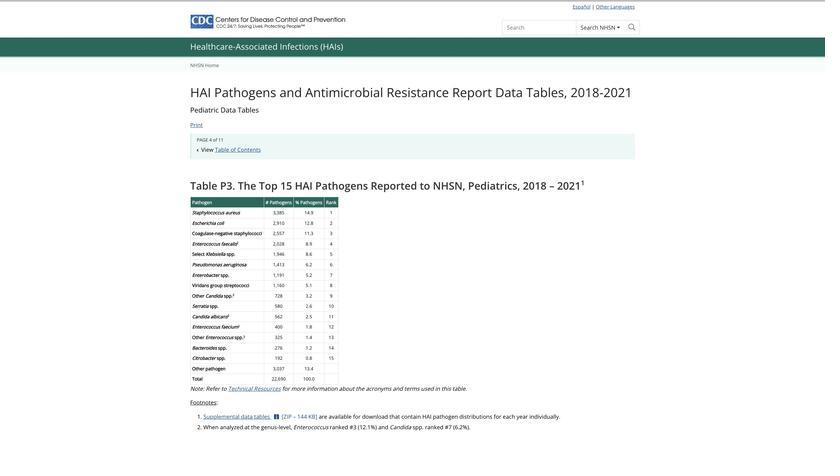 Task type: describe. For each thing, give the bounding box(es) containing it.
enterobacter spp.
[[192, 272, 230, 278]]

report
[[452, 84, 492, 101]]

other for other candida spp. 2
[[192, 293, 205, 299]]

13.4
[[305, 366, 314, 372]]

citrobacter
[[192, 355, 216, 362]]

2.6
[[306, 303, 312, 310]]

|
[[592, 3, 595, 10]]

2 ranked from the left
[[425, 424, 444, 431]]

3.2
[[306, 293, 312, 299]]

2 vertical spatial candida
[[390, 424, 411, 431]]

at
[[245, 424, 250, 431]]

that
[[390, 413, 400, 421]]

2018-
[[571, 84, 604, 101]]

14.9
[[305, 210, 314, 216]]

6
[[330, 262, 333, 268]]

spp. down bacteroides spp.
[[217, 355, 226, 362]]

0 vertical spatial candida
[[206, 293, 223, 299]]

staphylococci
[[234, 230, 262, 237]]

table inside the page 4 of 11 ‹ view table of contents
[[215, 146, 229, 154]]

0 horizontal spatial and
[[280, 84, 302, 101]]

associated
[[236, 41, 278, 52]]

download
[[362, 413, 388, 421]]

7
[[330, 272, 333, 278]]

0 vertical spatial 2021
[[604, 84, 633, 101]]

Search text field
[[502, 20, 577, 35]]

more
[[291, 385, 305, 393]]

2018
[[523, 179, 547, 193]]

1 vertical spatial data
[[221, 105, 236, 115]]

2,028
[[273, 241, 285, 247]]

tables
[[254, 413, 270, 421]]

2 inside other candida spp. 2
[[233, 293, 234, 297]]

acronyms
[[366, 385, 392, 393]]

0 vertical spatial the
[[356, 385, 365, 393]]

2,557
[[273, 230, 285, 237]]

reported
[[371, 179, 417, 193]]

kb]
[[309, 413, 317, 421]]

healthcare-associated infections (hais) link
[[190, 41, 343, 52]]

1 vertical spatial candida
[[192, 314, 210, 320]]

1 vertical spatial 15
[[329, 355, 334, 362]]

healthcare-
[[190, 41, 236, 52]]

1.4
[[306, 335, 312, 341]]

information
[[307, 385, 338, 393]]

note:
[[190, 385, 205, 393]]

select klebsiella spp.
[[192, 251, 236, 258]]

1 horizontal spatial pathogen
[[433, 413, 458, 421]]

zip image
[[273, 413, 280, 421]]

viridans
[[192, 283, 209, 289]]

each
[[503, 413, 516, 421]]

22,690
[[272, 376, 286, 382]]

#7
[[445, 424, 452, 431]]

distributions
[[460, 413, 493, 421]]

2 horizontal spatial for
[[494, 413, 502, 421]]

1,160
[[273, 283, 285, 289]]

streptococci
[[224, 283, 249, 289]]

rank
[[326, 199, 337, 206]]

other right |
[[596, 3, 610, 10]]

supplemental data tables
[[204, 413, 272, 421]]

pathogens for % pathogens
[[301, 199, 323, 206]]

resources
[[254, 385, 281, 393]]

1 horizontal spatial for
[[353, 413, 361, 421]]

faecium
[[221, 324, 238, 330]]

%
[[296, 199, 299, 206]]

1,946
[[273, 251, 285, 258]]

2 vertical spatial and
[[379, 424, 389, 431]]

staphylococcus aureus
[[192, 210, 240, 216]]

other for other enterococcus spp. 2
[[192, 335, 205, 341]]

contents
[[237, 146, 261, 154]]

available
[[329, 413, 352, 421]]

table p3. the top 15 hai pathogens reported to nhsn, pediatrics, 2018 – 2021 1
[[190, 178, 585, 193]]

0.8
[[306, 355, 312, 362]]

genus-
[[261, 424, 279, 431]]

#3
[[350, 424, 357, 431]]

2021 inside table p3. the top 15 hai pathogens reported to nhsn, pediatrics, 2018 – 2021 1
[[558, 179, 581, 193]]

# pathogens
[[266, 199, 292, 206]]

p3.
[[220, 179, 235, 193]]

view
[[201, 146, 214, 154]]

search nhsn button
[[576, 20, 625, 35]]

– inside table p3. the top 15 hai pathogens reported to nhsn, pediatrics, 2018 – 2021 1
[[550, 179, 555, 193]]

5
[[330, 251, 333, 258]]

1 horizontal spatial 4
[[330, 241, 333, 247]]

español link
[[573, 3, 591, 10]]

footnotes
[[190, 399, 217, 407]]

coli
[[217, 220, 224, 226]]

2 inside enterococcus faecalis 2
[[237, 241, 239, 245]]

enterococcus down coagulase-
[[192, 241, 220, 247]]

table of contents link
[[215, 146, 261, 154]]

search nhsn
[[581, 24, 616, 31]]

serratia spp.
[[192, 303, 219, 310]]

pediatrics,
[[468, 179, 521, 193]]

other pathogen
[[192, 366, 226, 372]]

0 horizontal spatial nhsn
[[190, 62, 204, 68]]

9
[[330, 293, 333, 299]]

(hais)
[[321, 41, 343, 52]]

nhsn inside popup button
[[600, 24, 616, 31]]

5.2
[[306, 272, 312, 278]]

serratia
[[192, 303, 209, 310]]

spp. down faecalis on the bottom left of page
[[227, 251, 236, 258]]

1,191
[[273, 272, 285, 278]]

1 vertical spatial of
[[231, 146, 236, 154]]

2 inside enterococcus faecium 2
[[238, 325, 240, 329]]

table.
[[453, 385, 467, 393]]

2 horizontal spatial and
[[393, 385, 403, 393]]

400
[[275, 324, 283, 330]]

hai pathogens and antimicrobial resistance report data tables, 2018-2021
[[190, 84, 633, 101]]

staphylococcus
[[192, 210, 224, 216]]

2 inside the candida albicans 2
[[228, 314, 229, 318]]

citrobacter spp.
[[192, 355, 226, 362]]

3,037
[[273, 366, 285, 372]]

individually.
[[530, 413, 561, 421]]

562
[[275, 314, 283, 320]]

2.5
[[306, 314, 312, 320]]



Task type: vqa. For each thing, say whether or not it's contained in the screenshot.


Task type: locate. For each thing, give the bounding box(es) containing it.
2
[[330, 220, 333, 226], [237, 241, 239, 245], [233, 293, 234, 297], [228, 314, 229, 318], [238, 325, 240, 329], [244, 335, 245, 339]]

1 vertical spatial and
[[393, 385, 403, 393]]

hai up % pathogens
[[295, 179, 313, 193]]

languages
[[611, 3, 635, 10]]

resistance
[[387, 84, 449, 101]]

when analyzed at the genus-level, enterococcus ranked #3 (12.1%) and candida spp. ranked #7 (6.2%).
[[204, 424, 471, 431]]

1 horizontal spatial hai
[[295, 179, 313, 193]]

spp. up viridans group streptococci
[[221, 272, 230, 278]]

page
[[197, 137, 208, 143]]

0 vertical spatial 4
[[209, 137, 212, 143]]

1 horizontal spatial to
[[420, 179, 430, 193]]

nhsn home
[[190, 62, 219, 68]]

to
[[420, 179, 430, 193], [221, 385, 227, 393]]

candida
[[206, 293, 223, 299], [192, 314, 210, 320], [390, 424, 411, 431]]

2021
[[604, 84, 633, 101], [558, 179, 581, 193]]

1.8
[[306, 324, 312, 330]]

spp. down contain at the bottom of the page
[[413, 424, 424, 431]]

terms
[[404, 385, 420, 393]]

1 horizontal spatial –
[[550, 179, 555, 193]]

print
[[190, 121, 203, 129]]

enterococcus down the 'kb]'
[[294, 424, 329, 431]]

pathogens up 14.9
[[301, 199, 323, 206]]

11
[[218, 137, 224, 143], [329, 314, 334, 320]]

0 vertical spatial table
[[215, 146, 229, 154]]

pathogens inside table p3. the top 15 hai pathogens reported to nhsn, pediatrics, 2018 – 2021 1
[[316, 179, 368, 193]]

1 horizontal spatial ranked
[[425, 424, 444, 431]]

[zip – 144 kb]
[[282, 413, 317, 421]]

5.1
[[306, 283, 312, 289]]

in
[[435, 385, 440, 393]]

0 vertical spatial data
[[496, 84, 523, 101]]

14
[[329, 345, 334, 351]]

aeruginosa
[[223, 262, 246, 268]]

1.2
[[306, 345, 312, 351]]

print link
[[190, 121, 203, 129]]

276
[[275, 345, 283, 351]]

1 inside table p3. the top 15 hai pathogens reported to nhsn, pediatrics, 2018 – 2021 1
[[581, 178, 585, 187]]

1 vertical spatial the
[[251, 424, 260, 431]]

other for other pathogen
[[192, 366, 205, 372]]

analyzed
[[220, 424, 243, 431]]

data
[[241, 413, 253, 421]]

0 horizontal spatial 2021
[[558, 179, 581, 193]]

español
[[573, 3, 591, 10]]

325
[[275, 335, 283, 341]]

candida down the "serratia"
[[192, 314, 210, 320]]

nhsn left home
[[190, 62, 204, 68]]

4 inside the page 4 of 11 ‹ view table of contents
[[209, 137, 212, 143]]

2 vertical spatial hai
[[423, 413, 432, 421]]

hai inside table p3. the top 15 hai pathogens reported to nhsn, pediatrics, 2018 – 2021 1
[[295, 179, 313, 193]]

100.0
[[303, 376, 315, 382]]

1 horizontal spatial and
[[379, 424, 389, 431]]

hai up pediatric
[[190, 84, 211, 101]]

6.2
[[306, 262, 312, 268]]

1 horizontal spatial 1
[[581, 178, 585, 187]]

pathogen down citrobacter spp. in the left bottom of the page
[[206, 366, 226, 372]]

0 horizontal spatial 4
[[209, 137, 212, 143]]

other up the "bacteroides"
[[192, 335, 205, 341]]

12
[[329, 324, 334, 330]]

– right 2018 at the right of page
[[550, 179, 555, 193]]

the right at
[[251, 424, 260, 431]]

nhsn right the search on the right top of page
[[600, 24, 616, 31]]

other enterococcus spp. 2
[[192, 335, 245, 341]]

0 vertical spatial of
[[213, 137, 217, 143]]

0 vertical spatial hai
[[190, 84, 211, 101]]

table inside table p3. the top 15 hai pathogens reported to nhsn, pediatrics, 2018 – 2021 1
[[190, 179, 218, 193]]

enterococcus down enterococcus faecium 2
[[206, 335, 234, 341]]

1 horizontal spatial 11
[[329, 314, 334, 320]]

1 horizontal spatial nhsn
[[600, 24, 616, 31]]

candida down group
[[206, 293, 223, 299]]

pathogen up #7
[[433, 413, 458, 421]]

group
[[210, 283, 223, 289]]

spp. down viridans group streptococci
[[224, 293, 233, 299]]

0 horizontal spatial hai
[[190, 84, 211, 101]]

magnify image
[[629, 24, 636, 31]]

coagulase-negative staphylococci
[[192, 230, 262, 237]]

11 right page
[[218, 137, 224, 143]]

1 vertical spatial hai
[[295, 179, 313, 193]]

about
[[339, 385, 355, 393]]

pediatric data tables
[[190, 105, 259, 115]]

0 vertical spatial pathogen
[[206, 366, 226, 372]]

spp. down other enterococcus spp. 2 on the bottom left of the page
[[218, 345, 227, 351]]

4 right page
[[209, 137, 212, 143]]

0 vertical spatial nhsn
[[600, 24, 616, 31]]

technical resources link
[[228, 385, 281, 393]]

for down the 22,690
[[282, 385, 290, 393]]

are available for download that contain hai pathogen distributions for each year individually.
[[317, 413, 561, 421]]

10
[[329, 303, 334, 310]]

hai right contain at the bottom of the page
[[423, 413, 432, 421]]

0 vertical spatial 1
[[581, 178, 585, 187]]

0 horizontal spatial data
[[221, 105, 236, 115]]

table up pathogen
[[190, 179, 218, 193]]

0 vertical spatial –
[[550, 179, 555, 193]]

1 horizontal spatial data
[[496, 84, 523, 101]]

1 vertical spatial pathogen
[[433, 413, 458, 421]]

other languages link
[[596, 3, 635, 10]]

0 horizontal spatial 15
[[280, 179, 292, 193]]

coagulase-
[[192, 230, 215, 237]]

1 vertical spatial 2021
[[558, 179, 581, 193]]

when
[[204, 424, 219, 431]]

0 horizontal spatial –
[[293, 413, 296, 421]]

0 horizontal spatial pathogen
[[206, 366, 226, 372]]

to right refer
[[221, 385, 227, 393]]

3
[[330, 230, 333, 237]]

1 horizontal spatial the
[[356, 385, 365, 393]]

page 4 of 11 ‹ view table of contents
[[197, 137, 261, 154]]

8.6
[[306, 251, 312, 258]]

infections
[[280, 41, 318, 52]]

enterococcus faecium 2
[[192, 324, 240, 330]]

0 horizontal spatial to
[[221, 385, 227, 393]]

1 horizontal spatial 15
[[329, 355, 334, 362]]

spp. down faecium
[[235, 335, 244, 341]]

enterococcus down the candida albicans 2
[[192, 324, 220, 330]]

0 vertical spatial 11
[[218, 137, 224, 143]]

footnotes :
[[190, 399, 218, 407]]

4 up 5 at bottom
[[330, 241, 333, 247]]

candida down that
[[390, 424, 411, 431]]

15 right the top
[[280, 179, 292, 193]]

pathogens up rank
[[316, 179, 368, 193]]

11 inside the page 4 of 11 ‹ view table of contents
[[218, 137, 224, 143]]

1 ranked from the left
[[330, 424, 348, 431]]

other up the "serratia"
[[192, 293, 205, 299]]

1 horizontal spatial 2021
[[604, 84, 633, 101]]

spp. down other candida spp. 2
[[210, 303, 219, 310]]

pathogens for hai pathogens and antimicrobial resistance report data tables, 2018-2021
[[214, 84, 276, 101]]

for up the #3
[[353, 413, 361, 421]]

0 horizontal spatial for
[[282, 385, 290, 393]]

pathogens up 3,385
[[270, 199, 292, 206]]

1 vertical spatial table
[[190, 179, 218, 193]]

to left nhsn,
[[420, 179, 430, 193]]

other candida spp. 2
[[192, 293, 234, 299]]

ranked down are available for download that contain hai pathogen distributions for each year individually.
[[425, 424, 444, 431]]

this
[[442, 385, 451, 393]]

tables
[[238, 105, 259, 115]]

8
[[330, 283, 333, 289]]

pathogens up tables
[[214, 84, 276, 101]]

supplemental
[[204, 413, 240, 421]]

1 vertical spatial –
[[293, 413, 296, 421]]

0 horizontal spatial ranked
[[330, 424, 348, 431]]

0 horizontal spatial of
[[213, 137, 217, 143]]

0 horizontal spatial 11
[[218, 137, 224, 143]]

– left the 144
[[293, 413, 296, 421]]

to inside table p3. the top 15 hai pathogens reported to nhsn, pediatrics, 2018 – 2021 1
[[420, 179, 430, 193]]

table right view
[[215, 146, 229, 154]]

tables,
[[526, 84, 568, 101]]

centers for disease control and prevention. cdc twenty four seven. saving lives, protecting people image
[[190, 15, 345, 29]]

the right about
[[356, 385, 365, 393]]

are
[[319, 413, 327, 421]]

1 vertical spatial 1
[[330, 210, 333, 216]]

level,
[[279, 424, 292, 431]]

candida albicans 2
[[192, 314, 229, 320]]

pathogens for # pathogens
[[270, 199, 292, 206]]

0 vertical spatial and
[[280, 84, 302, 101]]

0 horizontal spatial 1
[[330, 210, 333, 216]]

0 horizontal spatial the
[[251, 424, 260, 431]]

other up total
[[192, 366, 205, 372]]

negative
[[215, 230, 233, 237]]

of left contents
[[231, 146, 236, 154]]

15 down "14" on the bottom left of page
[[329, 355, 334, 362]]

11 up 12
[[329, 314, 334, 320]]

1 vertical spatial nhsn
[[190, 62, 204, 68]]

ranked down available
[[330, 424, 348, 431]]

for left each
[[494, 413, 502, 421]]

‹
[[197, 146, 199, 154]]

0 vertical spatial 15
[[280, 179, 292, 193]]

select
[[192, 251, 205, 258]]

pseudomonas
[[192, 262, 222, 268]]

1 vertical spatial to
[[221, 385, 227, 393]]

2 inside other enterococcus spp. 2
[[244, 335, 245, 339]]

0 vertical spatial to
[[420, 179, 430, 193]]

1 vertical spatial 11
[[329, 314, 334, 320]]

15 inside table p3. the top 15 hai pathogens reported to nhsn, pediatrics, 2018 – 2021 1
[[280, 179, 292, 193]]

enterococcus faecalis 2
[[192, 241, 239, 247]]

healthcare-associated infections (hais)
[[190, 41, 343, 52]]

banner banner
[[0, 12, 826, 73]]

1 horizontal spatial of
[[231, 146, 236, 154]]

1 vertical spatial 4
[[330, 241, 333, 247]]

hai
[[190, 84, 211, 101], [295, 179, 313, 193], [423, 413, 432, 421]]

2 horizontal spatial hai
[[423, 413, 432, 421]]

escherichia coli
[[192, 220, 224, 226]]

bacteroides spp.
[[192, 345, 227, 351]]

nhsn
[[600, 24, 616, 31], [190, 62, 204, 68]]

[zip
[[282, 413, 292, 421]]

of up view
[[213, 137, 217, 143]]

refer
[[206, 385, 220, 393]]

12.8
[[305, 220, 314, 226]]



